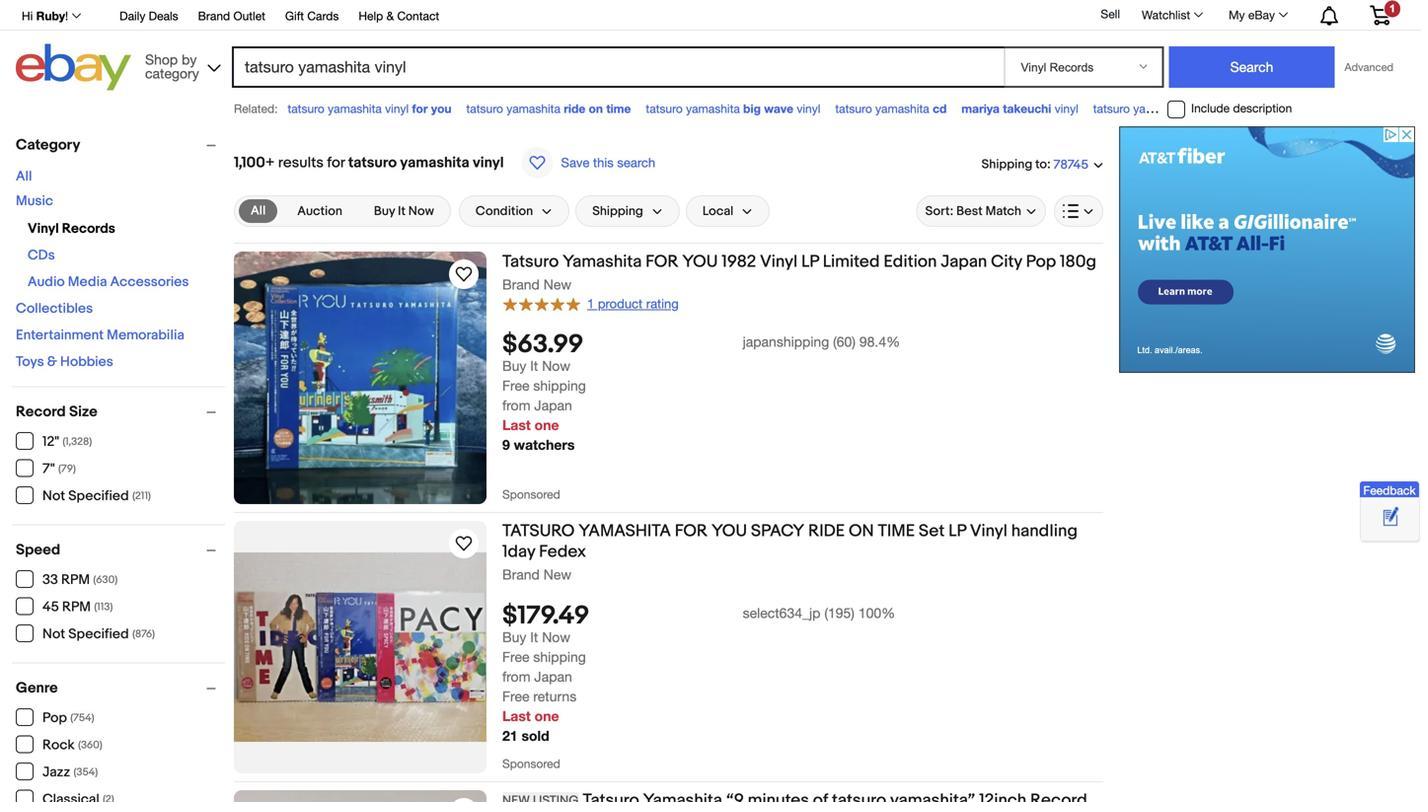 Task type: vqa. For each thing, say whether or not it's contained in the screenshot.
tools,
no



Task type: locate. For each thing, give the bounding box(es) containing it.
2 from from the top
[[503, 669, 531, 685]]

1 vertical spatial japan
[[535, 397, 572, 414]]

0 vertical spatial sponsored
[[503, 488, 561, 502]]

for inside tatsuro yamashita for you spacy ride on time set lp vinyl handling 1day fedex brand new
[[675, 521, 708, 542]]

0 horizontal spatial shipping
[[593, 204, 644, 219]]

1 vertical spatial it
[[530, 358, 538, 374]]

1 horizontal spatial all
[[251, 203, 266, 219]]

last up 9
[[503, 417, 531, 434]]

shipping up returns
[[534, 649, 586, 666]]

main content
[[234, 126, 1104, 803]]

japan for last
[[535, 397, 572, 414]]

1 horizontal spatial for
[[412, 102, 428, 116]]

0 vertical spatial rpm
[[61, 572, 90, 589]]

ruby
[[36, 9, 65, 23]]

tatsuro yamashita  for you 1982 vinyl lp limited edition  japan city pop 180g heading
[[503, 252, 1097, 273]]

now down 1,100 + results for tatsuro yamashita vinyl
[[409, 204, 434, 219]]

japan left 'city'
[[941, 252, 988, 273]]

1 vertical spatial buy
[[503, 358, 527, 374]]

japan inside select634_jp (195) 100% buy it now free shipping from japan free returns last one 21 sold
[[535, 669, 572, 685]]

buy for select634_jp (195) 100% buy it now free shipping from japan free returns last one 21 sold
[[503, 630, 527, 646]]

vinyl right takeuchi
[[1055, 102, 1079, 116]]

tatsuro for tatsuro yamashita vinyl cozy
[[1094, 102, 1131, 116]]

brand outlet
[[198, 9, 266, 23]]

not specified (211)
[[42, 488, 151, 505]]

0 vertical spatial pop
[[1026, 252, 1057, 273]]

tatsuro right related: in the top left of the page
[[288, 102, 325, 116]]

shop
[[145, 51, 178, 68]]

0 vertical spatial from
[[503, 397, 531, 414]]

gift cards link
[[285, 6, 339, 28]]

rpm
[[61, 572, 90, 589], [62, 599, 91, 616]]

Sponsored text field
[[503, 465, 570, 505]]

1 vertical spatial all
[[251, 203, 266, 219]]

vinyl up condition
[[473, 154, 504, 172]]

yamashita for tatsuro yamashita vinyl cozy
[[1134, 102, 1188, 116]]

my
[[1229, 8, 1246, 22]]

speed
[[16, 542, 60, 559]]

0 vertical spatial specified
[[68, 488, 129, 505]]

from for last
[[503, 397, 531, 414]]

0 vertical spatial it
[[398, 204, 406, 219]]

for right results
[[327, 154, 345, 172]]

advertisement region
[[1120, 126, 1416, 373]]

yamashita
[[563, 252, 642, 273]]

2 vertical spatial now
[[542, 630, 571, 646]]

limited
[[823, 252, 880, 273]]

2 vertical spatial japan
[[535, 669, 572, 685]]

memorabilia
[[107, 327, 185, 344]]

tatsuro right takeuchi
[[1094, 102, 1131, 116]]

brand inside tatsuro yamashita for you spacy ride on time set lp vinyl handling 1day fedex brand new
[[503, 567, 540, 583]]

it inside select634_jp (195) 100% buy it now free shipping from japan free returns last one 21 sold
[[530, 630, 538, 646]]

tatsuro for tatsuro yamashita vinyl for you
[[288, 102, 325, 116]]

not down 7"
[[42, 488, 65, 505]]

cozy
[[1218, 102, 1245, 116]]

tatsuro right wave
[[836, 102, 873, 116]]

0 vertical spatial for
[[412, 102, 428, 116]]

lp
[[802, 252, 819, 273], [949, 521, 967, 542]]

for for yamashita
[[646, 252, 679, 273]]

brand down tatsuro
[[503, 276, 540, 293]]

1 horizontal spatial 1
[[1390, 2, 1396, 15]]

1 horizontal spatial all link
[[239, 199, 278, 223]]

0 vertical spatial one
[[535, 417, 559, 434]]

2 vertical spatial it
[[530, 630, 538, 646]]

1 vertical spatial pop
[[42, 710, 67, 727]]

All selected text field
[[251, 202, 266, 220]]

1 for 1 product rating
[[587, 296, 595, 312]]

0 horizontal spatial all
[[16, 168, 32, 185]]

vinyl left the cozy
[[1191, 102, 1215, 116]]

1 vertical spatial lp
[[949, 521, 967, 542]]

rpm for 45 rpm
[[62, 599, 91, 616]]

1 horizontal spatial pop
[[1026, 252, 1057, 273]]

japan inside tatsuro yamashita  for you 1982 vinyl lp limited edition  japan city pop 180g brand new
[[941, 252, 988, 273]]

record
[[16, 403, 66, 421]]

watch tatsuro yamashita for you spacy ride on time set lp vinyl handling 1day fedex image
[[452, 532, 476, 556]]

9
[[503, 437, 510, 453]]

2 shipping from the top
[[534, 649, 586, 666]]

yamashita down you
[[400, 154, 470, 172]]

1 horizontal spatial &
[[387, 9, 394, 23]]

for inside main content
[[327, 154, 345, 172]]

1 vertical spatial free
[[503, 649, 530, 666]]

& right help
[[387, 9, 394, 23]]

1 vertical spatial now
[[542, 358, 571, 374]]

2 vertical spatial free
[[503, 689, 530, 705]]

it down 1,100 + results for tatsuro yamashita vinyl
[[398, 204, 406, 219]]

brand left outlet
[[198, 9, 230, 23]]

it up the watchers
[[530, 358, 538, 374]]

1 vertical spatial &
[[47, 354, 57, 371]]

tatsuro yamashita for you spacy ride on time set lp vinyl handling 1day fedex image
[[234, 553, 487, 742]]

1 vertical spatial you
[[712, 521, 747, 542]]

0 vertical spatial vinyl
[[28, 221, 59, 237]]

japan up the watchers
[[535, 397, 572, 414]]

specified down (79)
[[68, 488, 129, 505]]

2 vertical spatial buy
[[503, 630, 527, 646]]

it inside japanshipping (60) 98.4% buy it now free shipping from japan last one 9 watchers
[[530, 358, 538, 374]]

free down the $179.49
[[503, 649, 530, 666]]

0 horizontal spatial pop
[[42, 710, 67, 727]]

1 horizontal spatial shipping
[[982, 157, 1033, 172]]

new down tatsuro
[[544, 276, 572, 293]]

shipping inside dropdown button
[[593, 204, 644, 219]]

buy it now
[[374, 204, 434, 219]]

0 vertical spatial shipping
[[982, 157, 1033, 172]]

shipping button
[[576, 195, 680, 227]]

7"
[[42, 461, 55, 478]]

1 vertical spatial shipping
[[534, 649, 586, 666]]

shipping down the $63.99
[[534, 378, 586, 394]]

audio
[[28, 274, 65, 291]]

(360)
[[78, 740, 102, 752]]

0 vertical spatial 1
[[1390, 2, 1396, 15]]

from up 9
[[503, 397, 531, 414]]

(1,328)
[[63, 436, 92, 449]]

0 vertical spatial new
[[544, 276, 572, 293]]

tatsuro yamashita  for you 1982 vinyl lp limited edition  japan city pop 180g link
[[503, 252, 1104, 276]]

new down fedex
[[544, 567, 572, 583]]

now down 1 product rating link
[[542, 358, 571, 374]]

2 free from the top
[[503, 649, 530, 666]]

shipping for shipping to : 78745
[[982, 157, 1033, 172]]

shipping inside shipping to : 78745
[[982, 157, 1033, 172]]

sponsored inside text box
[[503, 757, 561, 771]]

you left 1982
[[683, 252, 718, 273]]

buy down the 1day
[[503, 630, 527, 646]]

0 horizontal spatial all link
[[16, 168, 32, 185]]

not specified (876)
[[42, 626, 155, 643]]

&
[[387, 9, 394, 23], [47, 354, 57, 371]]

new inside tatsuro yamashita  for you 1982 vinyl lp limited edition  japan city pop 180g brand new
[[544, 276, 572, 293]]

1 vertical spatial vinyl
[[760, 252, 798, 273]]

lp inside tatsuro yamashita for you spacy ride on time set lp vinyl handling 1day fedex brand new
[[949, 521, 967, 542]]

1 vertical spatial new
[[544, 567, 572, 583]]

you inside tatsuro yamashita  for you 1982 vinyl lp limited edition  japan city pop 180g brand new
[[683, 252, 718, 273]]

1 last from the top
[[503, 417, 531, 434]]

yamashita for tatsuro yamashita cd
[[876, 102, 930, 116]]

yamashita up 1,100 + results for tatsuro yamashita vinyl
[[328, 102, 382, 116]]

1 free from the top
[[503, 378, 530, 394]]

1 new from the top
[[544, 276, 572, 293]]

free left returns
[[503, 689, 530, 705]]

1,100
[[234, 154, 265, 172]]

1 specified from the top
[[68, 488, 129, 505]]

(60)
[[833, 334, 856, 350]]

all down 1,100
[[251, 203, 266, 219]]

1 vertical spatial shipping
[[593, 204, 644, 219]]

brand inside the account navigation
[[198, 9, 230, 23]]

all link up the music link
[[16, 168, 32, 185]]

shipping
[[534, 378, 586, 394], [534, 649, 586, 666]]

lp left limited
[[802, 252, 819, 273]]

yamashita
[[328, 102, 382, 116], [507, 102, 561, 116], [686, 102, 740, 116], [876, 102, 930, 116], [1134, 102, 1188, 116], [400, 154, 470, 172]]

0 vertical spatial not
[[42, 488, 65, 505]]

2 not from the top
[[42, 626, 65, 643]]

0 vertical spatial free
[[503, 378, 530, 394]]

results
[[278, 154, 324, 172]]

for left you
[[412, 102, 428, 116]]

search
[[617, 155, 656, 170]]

2 vertical spatial brand
[[503, 567, 540, 583]]

rpm right 33
[[61, 572, 90, 589]]

(630)
[[93, 574, 118, 587]]

not down 45
[[42, 626, 65, 643]]

all up the music link
[[16, 168, 32, 185]]

new inside tatsuro yamashita for you spacy ride on time set lp vinyl handling 1day fedex brand new
[[544, 567, 572, 583]]

vinyl up cds link at the left top of the page
[[28, 221, 59, 237]]

handling
[[1012, 521, 1078, 542]]

shipping down save this search
[[593, 204, 644, 219]]

1 vertical spatial sponsored
[[503, 757, 561, 771]]

0 horizontal spatial 1
[[587, 296, 595, 312]]

shipping inside japanshipping (60) 98.4% buy it now free shipping from japan last one 9 watchers
[[534, 378, 586, 394]]

2 new from the top
[[544, 567, 572, 583]]

3 free from the top
[[503, 689, 530, 705]]

lp right set
[[949, 521, 967, 542]]

now inside japanshipping (60) 98.4% buy it now free shipping from japan last one 9 watchers
[[542, 358, 571, 374]]

1 vertical spatial rpm
[[62, 599, 91, 616]]

include description
[[1192, 101, 1293, 115]]

all
[[16, 168, 32, 185], [251, 203, 266, 219]]

sponsored inside text field
[[503, 488, 561, 502]]

vinyl right 1982
[[760, 252, 798, 273]]

rpm right 45
[[62, 599, 91, 616]]

1 vertical spatial specified
[[68, 626, 129, 643]]

now inside select634_jp (195) 100% buy it now free shipping from japan free returns last one 21 sold
[[542, 630, 571, 646]]

now for select634_jp (195) 100% buy it now free shipping from japan free returns last one 21 sold
[[542, 630, 571, 646]]

fedex
[[539, 542, 586, 563]]

gift
[[285, 9, 304, 23]]

genre button
[[16, 680, 225, 698]]

2 horizontal spatial vinyl
[[970, 521, 1008, 542]]

free down the $63.99
[[503, 378, 530, 394]]

1 vertical spatial last
[[503, 709, 531, 725]]

best
[[957, 204, 983, 219]]

all link down 1,100
[[239, 199, 278, 223]]

0 horizontal spatial for
[[327, 154, 345, 172]]

shipping for returns
[[534, 649, 586, 666]]

vinyl for tatsuro yamashita vinyl cozy
[[1191, 102, 1215, 116]]

0 vertical spatial lp
[[802, 252, 819, 273]]

cds link
[[28, 247, 55, 264]]

sponsored for sponsored text field on the left of page
[[503, 488, 561, 502]]

buy inside japanshipping (60) 98.4% buy it now free shipping from japan last one 9 watchers
[[503, 358, 527, 374]]

records
[[62, 221, 115, 237]]

save this search button
[[516, 146, 662, 180]]

0 vertical spatial all link
[[16, 168, 32, 185]]

vinyl inside main content
[[473, 154, 504, 172]]

(754)
[[70, 712, 94, 725]]

0 vertical spatial last
[[503, 417, 531, 434]]

brand inside tatsuro yamashita  for you 1982 vinyl lp limited edition  japan city pop 180g brand new
[[503, 276, 540, 293]]

rock
[[42, 738, 75, 754]]

1 shipping from the top
[[534, 378, 586, 394]]

for for vinyl
[[412, 102, 428, 116]]

it
[[398, 204, 406, 219], [530, 358, 538, 374], [530, 630, 538, 646]]

0 vertical spatial shipping
[[534, 378, 586, 394]]

last up 21 at left bottom
[[503, 709, 531, 725]]

0 vertical spatial &
[[387, 9, 394, 23]]

1 vertical spatial for
[[675, 521, 708, 542]]

for for yamashita
[[675, 521, 708, 542]]

from
[[503, 397, 531, 414], [503, 669, 531, 685]]

match
[[986, 204, 1022, 219]]

1 product rating
[[587, 296, 679, 312]]

for inside tatsuro yamashita  for you 1982 vinyl lp limited edition  japan city pop 180g brand new
[[646, 252, 679, 273]]

shipping left the "to"
[[982, 157, 1033, 172]]

specified down (113)
[[68, 626, 129, 643]]

0 vertical spatial japan
[[941, 252, 988, 273]]

2 specified from the top
[[68, 626, 129, 643]]

tatsuro yamashita big wave vinyl
[[646, 102, 821, 116]]

1 vertical spatial one
[[535, 709, 559, 725]]

tatsuro yamashita for you spacy ride on time set lp vinyl handling 1day fedex link
[[503, 521, 1104, 566]]

you left spacy
[[712, 521, 747, 542]]

0 horizontal spatial lp
[[802, 252, 819, 273]]

1 inside "link"
[[1390, 2, 1396, 15]]

2 sponsored from the top
[[503, 757, 561, 771]]

mariya
[[962, 102, 1000, 116]]

None submit
[[1170, 46, 1335, 88]]

2 vertical spatial vinyl
[[970, 521, 1008, 542]]

it up returns
[[530, 630, 538, 646]]

heading
[[503, 791, 1088, 803]]

100%
[[859, 605, 896, 622]]

7" (79)
[[42, 461, 76, 478]]

sponsored up tatsuro
[[503, 488, 561, 502]]

1
[[1390, 2, 1396, 15], [587, 296, 595, 312]]

buy
[[374, 204, 395, 219], [503, 358, 527, 374], [503, 630, 527, 646]]

1 vertical spatial not
[[42, 626, 65, 643]]

brand
[[198, 9, 230, 23], [503, 276, 540, 293], [503, 567, 540, 583]]

2 last from the top
[[503, 709, 531, 725]]

0 vertical spatial for
[[646, 252, 679, 273]]

1 left the product at the left of the page
[[587, 296, 595, 312]]

21
[[503, 728, 518, 745]]

buy up 9
[[503, 358, 527, 374]]

time
[[878, 521, 915, 542]]

vinyl
[[385, 102, 409, 116], [797, 102, 821, 116], [1055, 102, 1079, 116], [1191, 102, 1215, 116], [473, 154, 504, 172]]

media
[[68, 274, 107, 291]]

now for japanshipping (60) 98.4% buy it now free shipping from japan last one 9 watchers
[[542, 358, 571, 374]]

you inside tatsuro yamashita for you spacy ride on time set lp vinyl handling 1day fedex brand new
[[712, 521, 747, 542]]

& right toys
[[47, 354, 57, 371]]

tatsuro for tatsuro yamashita ride on time
[[467, 102, 503, 116]]

yamashita left ride
[[507, 102, 561, 116]]

audio media accessories link
[[28, 274, 189, 291]]

you
[[431, 102, 452, 116]]

description
[[1234, 101, 1293, 115]]

brand down the 1day
[[503, 567, 540, 583]]

vinyl left you
[[385, 102, 409, 116]]

tatsuro down "tatsuro yamashita vinyl for you"
[[348, 154, 397, 172]]

not for record size
[[42, 488, 65, 505]]

brand outlet link
[[198, 6, 266, 28]]

one down returns
[[535, 709, 559, 725]]

0 horizontal spatial &
[[47, 354, 57, 371]]

condition
[[476, 204, 533, 219]]

sponsored down sold
[[503, 757, 561, 771]]

shipping inside select634_jp (195) 100% buy it now free shipping from japan free returns last one 21 sold
[[534, 649, 586, 666]]

2 one from the top
[[535, 709, 559, 725]]

1 vertical spatial for
[[327, 154, 345, 172]]

pop up 'rock'
[[42, 710, 67, 727]]

for up "rating"
[[646, 252, 679, 273]]

one
[[535, 417, 559, 434], [535, 709, 559, 725]]

1 not from the top
[[42, 488, 65, 505]]

1 one from the top
[[535, 417, 559, 434]]

now up returns
[[542, 630, 571, 646]]

1 horizontal spatial vinyl
[[760, 252, 798, 273]]

0 vertical spatial brand
[[198, 9, 230, 23]]

1 vertical spatial brand
[[503, 276, 540, 293]]

yamashita
[[579, 521, 671, 542]]

yamashita left big
[[686, 102, 740, 116]]

12"
[[42, 434, 59, 451]]

buy down 1,100 + results for tatsuro yamashita vinyl
[[374, 204, 395, 219]]

buy inside select634_jp (195) 100% buy it now free shipping from japan free returns last one 21 sold
[[503, 630, 527, 646]]

33 rpm (630)
[[42, 572, 118, 589]]

tatsuro yamashita  for you 1982 vinyl lp limited edition  japan city pop 180g image
[[234, 252, 487, 505]]

from inside select634_jp (195) 100% buy it now free shipping from japan free returns last one 21 sold
[[503, 669, 531, 685]]

from inside japanshipping (60) 98.4% buy it now free shipping from japan last one 9 watchers
[[503, 397, 531, 414]]

tatsuro right you
[[467, 102, 503, 116]]

yamashita left include
[[1134, 102, 1188, 116]]

1 sponsored from the top
[[503, 488, 561, 502]]

save this search
[[561, 155, 656, 170]]

0 horizontal spatial vinyl
[[28, 221, 59, 237]]

not for speed
[[42, 626, 65, 643]]

now
[[409, 204, 434, 219], [542, 358, 571, 374], [542, 630, 571, 646]]

japan up returns
[[535, 669, 572, 685]]

tatsuro inside main content
[[348, 154, 397, 172]]

you
[[683, 252, 718, 273], [712, 521, 747, 542]]

jazz (354)
[[42, 765, 98, 781]]

tatsuro for tatsuro yamashita cd
[[836, 102, 873, 116]]

1 vertical spatial from
[[503, 669, 531, 685]]

one up the watchers
[[535, 417, 559, 434]]

0 vertical spatial you
[[683, 252, 718, 273]]

tatsuro
[[288, 102, 325, 116], [467, 102, 503, 116], [646, 102, 683, 116], [836, 102, 873, 116], [1094, 102, 1131, 116], [348, 154, 397, 172]]

japan inside japanshipping (60) 98.4% buy it now free shipping from japan last one 9 watchers
[[535, 397, 572, 414]]

pop right 'city'
[[1026, 252, 1057, 273]]

collectibles link
[[16, 301, 93, 317]]

1 up advanced
[[1390, 2, 1396, 15]]

tatsuro yamashita for you spacy ride on time set lp vinyl handling 1day fedex brand new
[[503, 521, 1078, 583]]

advanced
[[1345, 61, 1394, 74]]

1 horizontal spatial lp
[[949, 521, 967, 542]]

vinyl left handling
[[970, 521, 1008, 542]]

1 vertical spatial 1
[[587, 296, 595, 312]]

you for 1982
[[683, 252, 718, 273]]

0 vertical spatial now
[[409, 204, 434, 219]]

free inside japanshipping (60) 98.4% buy it now free shipping from japan last one 9 watchers
[[503, 378, 530, 394]]

rock (360)
[[42, 738, 102, 754]]

yamashita left cd
[[876, 102, 930, 116]]

1 from from the top
[[503, 397, 531, 414]]

watchers
[[514, 437, 575, 453]]

for right 'yamashita'
[[675, 521, 708, 542]]

tatsuro right time
[[646, 102, 683, 116]]

from up 21 at left bottom
[[503, 669, 531, 685]]



Task type: describe. For each thing, give the bounding box(es) containing it.
vinyl right wave
[[797, 102, 821, 116]]

set
[[919, 521, 945, 542]]

:
[[1048, 157, 1051, 172]]

my ebay link
[[1218, 3, 1297, 27]]

1day
[[503, 542, 535, 563]]

45 rpm (113)
[[42, 599, 113, 616]]

+
[[265, 154, 275, 172]]

feedback
[[1364, 484, 1416, 497]]

12" (1,328)
[[42, 434, 92, 451]]

condition button
[[459, 195, 570, 227]]

toys & hobbies link
[[16, 354, 113, 371]]

last inside select634_jp (195) 100% buy it now free shipping from japan free returns last one 21 sold
[[503, 709, 531, 725]]

yamashita for tatsuro yamashita vinyl for you
[[328, 102, 382, 116]]

0 vertical spatial all
[[16, 168, 32, 185]]

vinyl records cds audio media accessories
[[28, 221, 189, 291]]

yamashita for tatsuro yamashita big wave vinyl
[[686, 102, 740, 116]]

watchlist
[[1142, 8, 1191, 22]]

specified for speed
[[68, 626, 129, 643]]

1 product rating link
[[503, 295, 679, 313]]

it for japanshipping (60) 98.4% buy it now free shipping from japan last one 9 watchers
[[530, 358, 538, 374]]

auction
[[297, 204, 343, 219]]

(113)
[[94, 601, 113, 614]]

sold
[[522, 728, 550, 745]]

buy for japanshipping (60) 98.4% buy it now free shipping from japan last one 9 watchers
[[503, 358, 527, 374]]

entertainment memorabilia link
[[16, 327, 185, 344]]

free for last
[[503, 378, 530, 394]]

1 link
[[1359, 0, 1403, 28]]

you for spacy
[[712, 521, 747, 542]]

tatsuro yamashita cd
[[836, 102, 947, 116]]

for for results
[[327, 154, 345, 172]]

wave
[[764, 102, 794, 116]]

tatsuro yamashita "9 minutes of tatsuro yamashita" 12inch record image
[[234, 791, 487, 803]]

sell
[[1101, 7, 1121, 21]]

tatsuro yamashita ride on time
[[467, 102, 631, 116]]

33
[[42, 572, 58, 589]]

one inside select634_jp (195) 100% buy it now free shipping from japan free returns last one 21 sold
[[535, 709, 559, 725]]

hi ruby !
[[22, 9, 68, 23]]

main content containing $63.99
[[234, 126, 1104, 803]]

!
[[65, 9, 68, 23]]

pop inside tatsuro yamashita  for you 1982 vinyl lp limited edition  japan city pop 180g brand new
[[1026, 252, 1057, 273]]

1982
[[722, 252, 757, 273]]

category
[[16, 136, 80, 154]]

1 vertical spatial all link
[[239, 199, 278, 223]]

ride
[[564, 102, 586, 116]]

now inside buy it now link
[[409, 204, 434, 219]]

(195)
[[825, 605, 855, 622]]

all inside main content
[[251, 203, 266, 219]]

speed button
[[16, 542, 225, 559]]

time
[[607, 102, 631, 116]]

music link
[[16, 193, 53, 210]]

rpm for 33 rpm
[[61, 572, 90, 589]]

help
[[359, 9, 383, 23]]

0 vertical spatial buy
[[374, 204, 395, 219]]

180g
[[1060, 252, 1097, 273]]

japanshipping
[[743, 334, 830, 350]]

shipping for shipping
[[593, 204, 644, 219]]

jazz
[[42, 765, 70, 781]]

product
[[598, 296, 643, 312]]

local button
[[686, 195, 770, 227]]

toys
[[16, 354, 44, 371]]

rating
[[646, 296, 679, 312]]

watch tatsuro yamashita  for you 1982 vinyl lp limited edition  japan city pop 180g image
[[452, 263, 476, 286]]

shipping to : 78745
[[982, 157, 1089, 173]]

yamashita for tatsuro yamashita ride on time
[[507, 102, 561, 116]]

(876)
[[132, 628, 155, 641]]

$63.99
[[503, 330, 584, 360]]

none submit inside the 'shop by category' banner
[[1170, 46, 1335, 88]]

this
[[593, 155, 614, 170]]

deals
[[149, 9, 178, 23]]

shipping for one
[[534, 378, 586, 394]]

vinyl for tatsuro yamashita vinyl for you
[[385, 102, 409, 116]]

vinyl inside tatsuro yamashita for you spacy ride on time set lp vinyl handling 1day fedex brand new
[[970, 521, 1008, 542]]

collectibles
[[16, 301, 93, 317]]

from for free
[[503, 669, 531, 685]]

1 for 1
[[1390, 2, 1396, 15]]

accessories
[[110, 274, 189, 291]]

account navigation
[[11, 0, 1406, 31]]

outlet
[[233, 9, 266, 23]]

$179.49
[[503, 601, 590, 632]]

specified for record size
[[68, 488, 129, 505]]

vinyl inside tatsuro yamashita  for you 1982 vinyl lp limited edition  japan city pop 180g brand new
[[760, 252, 798, 273]]

free for free
[[503, 649, 530, 666]]

it for select634_jp (195) 100% buy it now free shipping from japan free returns last one 21 sold
[[530, 630, 538, 646]]

& inside collectibles entertainment memorabilia toys & hobbies
[[47, 354, 57, 371]]

to
[[1036, 157, 1048, 172]]

& inside the account navigation
[[387, 9, 394, 23]]

include
[[1192, 101, 1230, 115]]

vinyl for mariya takeuchi vinyl
[[1055, 102, 1079, 116]]

listing options selector. list view selected. image
[[1063, 203, 1095, 219]]

edition
[[884, 252, 937, 273]]

my ebay
[[1229, 8, 1276, 22]]

local
[[703, 204, 734, 219]]

one inside japanshipping (60) 98.4% buy it now free shipping from japan last one 9 watchers
[[535, 417, 559, 434]]

contact
[[397, 9, 440, 23]]

by
[[182, 51, 197, 68]]

category button
[[16, 136, 225, 154]]

sponsored for sponsored text box
[[503, 757, 561, 771]]

daily
[[120, 9, 145, 23]]

tatsuro
[[503, 521, 575, 542]]

last inside japanshipping (60) 98.4% buy it now free shipping from japan last one 9 watchers
[[503, 417, 531, 434]]

Search for anything text field
[[235, 48, 1001, 86]]

on
[[849, 521, 874, 542]]

tatsuro yamashita for you spacy ride on time set lp vinyl handling 1day fedex heading
[[503, 521, 1078, 563]]

tatsuro
[[503, 252, 559, 273]]

save
[[561, 155, 590, 170]]

ebay
[[1249, 8, 1276, 22]]

lp inside tatsuro yamashita  for you 1982 vinyl lp limited edition  japan city pop 180g brand new
[[802, 252, 819, 273]]

(79)
[[58, 463, 76, 476]]

category
[[145, 65, 199, 81]]

Sponsored text field
[[503, 735, 570, 774]]

spacy
[[751, 521, 805, 542]]

returns
[[534, 689, 577, 705]]

vinyl inside vinyl records cds audio media accessories
[[28, 221, 59, 237]]

japan for city
[[941, 252, 988, 273]]

tatsuro for tatsuro yamashita big wave vinyl
[[646, 102, 683, 116]]

hi
[[22, 9, 33, 23]]

gift cards
[[285, 9, 339, 23]]

collectibles entertainment memorabilia toys & hobbies
[[16, 301, 185, 371]]

hobbies
[[60, 354, 113, 371]]

78745
[[1054, 157, 1089, 173]]

shop by category banner
[[11, 0, 1406, 96]]

japan for free
[[535, 669, 572, 685]]

mariya takeuchi vinyl
[[962, 102, 1079, 116]]



